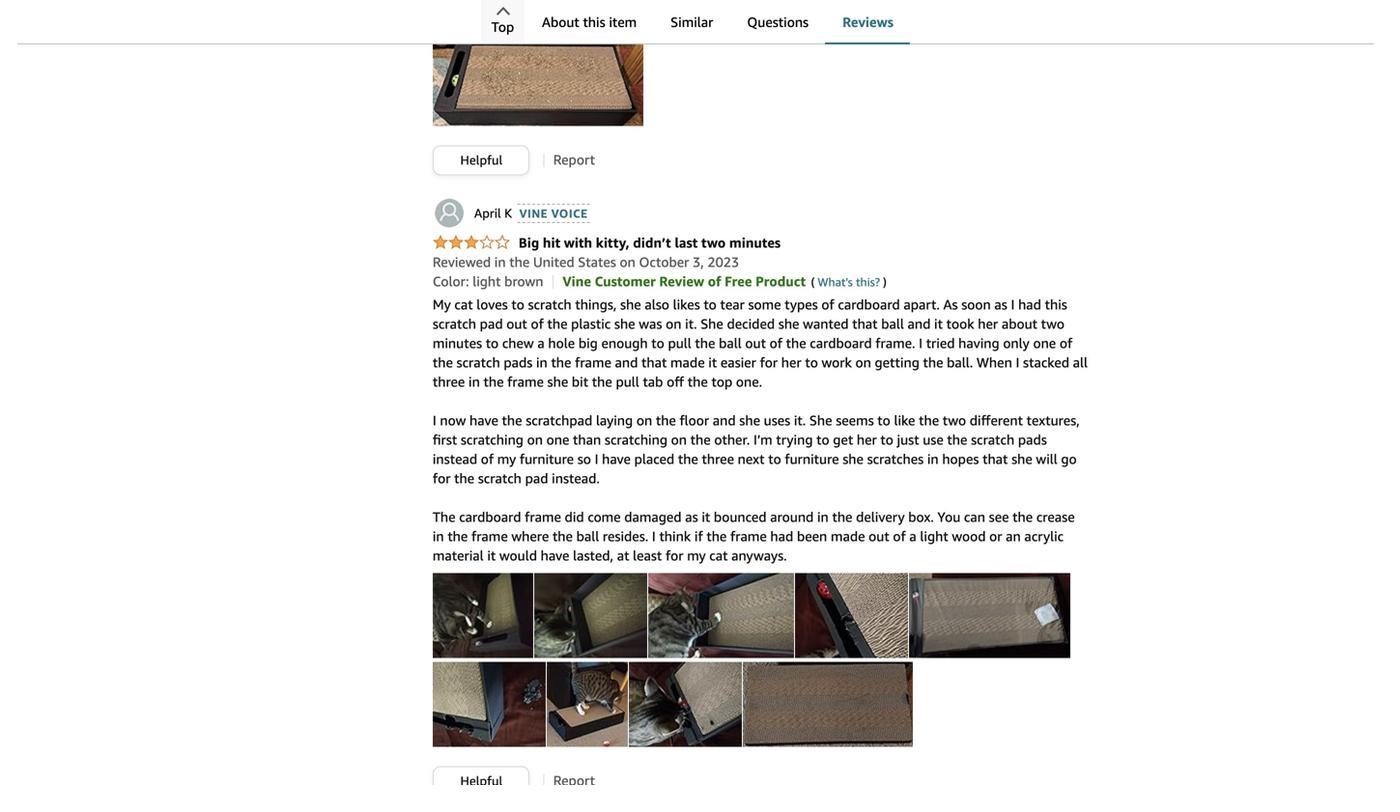 Task type: locate. For each thing, give the bounding box(es) containing it.
you
[[938, 509, 961, 525]]

pull up off
[[668, 335, 692, 351]]

0 horizontal spatial out
[[507, 316, 527, 332]]

0 vertical spatial one
[[1033, 335, 1056, 351]]

1 horizontal spatial furniture
[[785, 451, 839, 467]]

crease
[[1037, 509, 1075, 525]]

vine voice
[[519, 207, 588, 220]]

1 vertical spatial pull
[[616, 374, 639, 390]]

i'm
[[754, 432, 773, 448]]

reviews
[[843, 14, 894, 30]]

three inside my cat loves to scratch things, she also likes to tear some types of cardboard apart.  as soon as i had this scratch pad out of the plastic she was on it.  she decided she wanted that ball and it took her about two minutes to chew a hole big enough to pull the ball out of the cardboard frame.  i tried having only one of the scratch pads in the frame and that made it easier for her to work on getting the ball. when i stacked all three in the frame she bit the pull tab off the top one.
[[433, 374, 465, 390]]

2 horizontal spatial her
[[978, 316, 998, 332]]

this left item
[[583, 14, 606, 30]]

a left the hole
[[538, 335, 545, 351]]

2 scratching from the left
[[605, 432, 668, 448]]

seems
[[836, 413, 874, 429]]

2 vertical spatial that
[[983, 451, 1008, 467]]

of inside the cardboard frame did come damaged as it bounced around in the delivery box.  you can see the crease in the frame where the ball resides.  i think if the frame had been made out of a light wood or an acrylic material it would have lasted, at least for my cat anyways.
[[893, 529, 906, 545]]

1 furniture from the left
[[520, 451, 574, 467]]

she left bit
[[547, 374, 568, 390]]

april
[[474, 206, 501, 221]]

1 horizontal spatial one
[[1033, 335, 1056, 351]]

three inside i now have the scratchpad laying on the floor and she uses it.  she seems to like the two different textures, first scratching on one than scratching on the other.  i'm trying to get her to just use the scratch pads instead of my furniture so i have placed the three next to furniture she scratches in hopes that she will go for the scratch pad instead.
[[702, 451, 734, 467]]

1 horizontal spatial it.
[[794, 413, 806, 429]]

1 vertical spatial made
[[831, 529, 865, 545]]

was
[[639, 316, 662, 332]]

1 horizontal spatial three
[[702, 451, 734, 467]]

cat left anyways.
[[709, 548, 728, 564]]

scratch up where
[[478, 471, 522, 487]]

1 horizontal spatial pull
[[668, 335, 692, 351]]

if
[[695, 529, 703, 545]]

the right placed
[[678, 451, 698, 467]]

0 horizontal spatial furniture
[[520, 451, 574, 467]]

2 horizontal spatial out
[[869, 529, 890, 545]]

she
[[620, 297, 641, 313], [614, 316, 635, 332], [779, 316, 800, 332], [547, 374, 568, 390], [739, 413, 760, 429], [843, 451, 864, 467], [1012, 451, 1033, 467]]

0 horizontal spatial have
[[470, 413, 498, 429]]

scratch down loves
[[457, 355, 500, 371]]

0 vertical spatial two
[[701, 235, 726, 251]]

about this item
[[542, 14, 637, 30]]

0 horizontal spatial a
[[538, 335, 545, 351]]

1 vertical spatial she
[[810, 413, 832, 429]]

pull left tab
[[616, 374, 639, 390]]

lasted,
[[573, 548, 614, 564]]

1 horizontal spatial out
[[745, 335, 766, 351]]

out down delivery at the right
[[869, 529, 890, 545]]

helpful submit up april
[[434, 146, 528, 174]]

helpful submit left | icon
[[434, 768, 528, 786]]

helpful
[[460, 153, 503, 168]]

material
[[433, 548, 484, 564]]

on down scratchpad
[[527, 432, 543, 448]]

it.
[[685, 316, 697, 332], [794, 413, 806, 429]]

1 vertical spatial had
[[770, 529, 794, 545]]

her down seems on the right of page
[[857, 432, 877, 448]]

i right so
[[595, 451, 599, 467]]

2 vertical spatial out
[[869, 529, 890, 545]]

she inside my cat loves to scratch things, she also likes to tear some types of cardboard apart.  as soon as i had this scratch pad out of the plastic she was on it.  she decided she wanted that ball and it took her about two minutes to chew a hole big enough to pull the ball out of the cardboard frame.  i tried having only one of the scratch pads in the frame and that made it easier for her to work on getting the ball. when i stacked all three in the frame she bit the pull tab off the top one.
[[701, 316, 724, 332]]

and down "enough"
[[615, 355, 638, 371]]

scratching
[[461, 432, 524, 448], [605, 432, 668, 448]]

0 horizontal spatial light
[[473, 274, 501, 289]]

of down delivery at the right
[[893, 529, 906, 545]]

on right laying
[[637, 413, 652, 429]]

1 vertical spatial three
[[702, 451, 734, 467]]

1 vertical spatial two
[[1041, 316, 1065, 332]]

this
[[583, 14, 606, 30], [1045, 297, 1068, 313]]

this?
[[856, 275, 880, 289]]

2 vertical spatial ball
[[576, 529, 599, 545]]

the down instead
[[454, 471, 475, 487]]

getting
[[875, 355, 920, 371]]

hit
[[543, 235, 560, 251]]

my right instead
[[497, 451, 516, 467]]

made inside the cardboard frame did come damaged as it bounced around in the delivery box.  you can see the crease in the frame where the ball resides.  i think if the frame had been made out of a light wood or an acrylic material it would have lasted, at least for my cat anyways.
[[831, 529, 865, 545]]

the down chew
[[484, 374, 504, 390]]

the right bit
[[592, 374, 612, 390]]

chew
[[502, 335, 534, 351]]

i
[[1011, 297, 1015, 313], [919, 335, 923, 351], [1016, 355, 1020, 371], [433, 413, 436, 429], [595, 451, 599, 467], [652, 529, 656, 545]]

three down other.
[[702, 451, 734, 467]]

top
[[712, 374, 733, 390]]

1 horizontal spatial my
[[687, 548, 706, 564]]

had inside the cardboard frame did come damaged as it bounced around in the delivery box.  you can see the crease in the frame where the ball resides.  i think if the frame had been made out of a light wood or an acrylic material it would have lasted, at least for my cat anyways.
[[770, 529, 794, 545]]

the left floor
[[656, 413, 676, 429]]

1 vertical spatial this
[[1045, 297, 1068, 313]]

1 horizontal spatial made
[[831, 529, 865, 545]]

about
[[1002, 316, 1038, 332]]

| image
[[543, 154, 544, 167], [553, 275, 554, 289]]

1 vertical spatial cat
[[709, 548, 728, 564]]

0 vertical spatial minutes
[[729, 235, 781, 251]]

1 horizontal spatial for
[[666, 548, 684, 564]]

0 horizontal spatial three
[[433, 374, 465, 390]]

had
[[1018, 297, 1042, 313], [770, 529, 794, 545]]

it up "tried"
[[934, 316, 943, 332]]

1 horizontal spatial two
[[943, 413, 966, 429]]

1 horizontal spatial this
[[1045, 297, 1068, 313]]

cardboard up work
[[810, 335, 872, 351]]

pull
[[668, 335, 692, 351], [616, 374, 639, 390]]

at
[[617, 548, 629, 564]]

0 horizontal spatial as
[[685, 509, 698, 525]]

three
[[433, 374, 465, 390], [702, 451, 734, 467]]

minutes down my in the left of the page
[[433, 335, 482, 351]]

out down 'decided'
[[745, 335, 766, 351]]

would
[[499, 548, 537, 564]]

1 helpful submit from the top
[[434, 146, 528, 174]]

have right so
[[602, 451, 631, 467]]

0 vertical spatial three
[[433, 374, 465, 390]]

0 horizontal spatial it.
[[685, 316, 697, 332]]

to
[[511, 297, 525, 313], [704, 297, 717, 313], [486, 335, 499, 351], [652, 335, 665, 351], [805, 355, 818, 371], [878, 413, 891, 429], [817, 432, 830, 448], [881, 432, 894, 448], [768, 451, 781, 467]]

0 vertical spatial my
[[497, 451, 516, 467]]

0 vertical spatial that
[[852, 316, 878, 332]]

1 vertical spatial a
[[910, 529, 917, 545]]

she up i'm
[[739, 413, 760, 429]]

0 horizontal spatial ball
[[576, 529, 599, 545]]

it. up "trying"
[[794, 413, 806, 429]]

0 vertical spatial she
[[701, 316, 724, 332]]

0 vertical spatial pads
[[504, 355, 533, 371]]

1 horizontal spatial a
[[910, 529, 917, 545]]

to down i'm
[[768, 451, 781, 467]]

a
[[538, 335, 545, 351], [910, 529, 917, 545]]

having
[[959, 335, 1000, 351]]

two up the 'use'
[[943, 413, 966, 429]]

0 vertical spatial pull
[[668, 335, 692, 351]]

in up been
[[817, 509, 829, 525]]

pad inside i now have the scratchpad laying on the floor and she uses it.  she seems to like the two different textures, first scratching on one than scratching on the other.  i'm trying to get her to just use the scratch pads instead of my furniture so i have placed the three next to furniture she scratches in hopes that she will go for the scratch pad instead.
[[525, 471, 548, 487]]

2 vertical spatial two
[[943, 413, 966, 429]]

1 vertical spatial my
[[687, 548, 706, 564]]

minutes up 2023 at right top
[[729, 235, 781, 251]]

0 horizontal spatial made
[[671, 355, 705, 371]]

had down around
[[770, 529, 794, 545]]

she
[[701, 316, 724, 332], [810, 413, 832, 429]]

i left the now
[[433, 413, 436, 429]]

two
[[701, 235, 726, 251], [1041, 316, 1065, 332], [943, 413, 966, 429]]

1 vertical spatial have
[[602, 451, 631, 467]]

as inside my cat loves to scratch things, she also likes to tear some types of cardboard apart.  as soon as i had this scratch pad out of the plastic she was on it.  she decided she wanted that ball and it took her about two minutes to chew a hole big enough to pull the ball out of the cardboard frame.  i tried having only one of the scratch pads in the frame and that made it easier for her to work on getting the ball. when i stacked all three in the frame she bit the pull tab off the top one.
[[995, 297, 1008, 313]]

2 horizontal spatial have
[[602, 451, 631, 467]]

0 vertical spatial ball
[[881, 316, 904, 332]]

2 horizontal spatial ball
[[881, 316, 904, 332]]

0 horizontal spatial she
[[701, 316, 724, 332]]

for
[[760, 355, 778, 371], [433, 471, 451, 487], [666, 548, 684, 564]]

it up if
[[702, 509, 710, 525]]

vine
[[563, 274, 591, 289]]

0 horizontal spatial had
[[770, 529, 794, 545]]

delivery
[[856, 509, 905, 525]]

Helpful submit
[[434, 146, 528, 174], [434, 768, 528, 786]]

0 horizontal spatial scratching
[[461, 432, 524, 448]]

didn't
[[633, 235, 671, 251]]

hole
[[548, 335, 575, 351]]

1 vertical spatial for
[[433, 471, 451, 487]]

cardboard inside the cardboard frame did come damaged as it bounced around in the delivery box.  you can see the crease in the frame where the ball resides.  i think if the frame had been made out of a light wood or an acrylic material it would have lasted, at least for my cat anyways.
[[459, 509, 521, 525]]

one
[[1033, 335, 1056, 351], [547, 432, 569, 448]]

placed
[[634, 451, 675, 467]]

0 horizontal spatial my
[[497, 451, 516, 467]]

scratching up instead
[[461, 432, 524, 448]]

easier
[[721, 355, 756, 371]]

she up "trying"
[[810, 413, 832, 429]]

the up material
[[448, 529, 468, 545]]

of up stacked
[[1060, 335, 1073, 351]]

1 horizontal spatial and
[[713, 413, 736, 429]]

2 vertical spatial cardboard
[[459, 509, 521, 525]]

scratch
[[528, 297, 572, 313], [433, 316, 476, 332], [457, 355, 500, 371], [971, 432, 1015, 448], [478, 471, 522, 487]]

1 horizontal spatial as
[[995, 297, 1008, 313]]

she down the get
[[843, 451, 864, 467]]

1 vertical spatial helpful submit
[[434, 768, 528, 786]]

1 vertical spatial as
[[685, 509, 698, 525]]

1 vertical spatial it.
[[794, 413, 806, 429]]

to left work
[[805, 355, 818, 371]]

1 horizontal spatial have
[[541, 548, 570, 564]]

customer image image
[[433, 41, 643, 126], [433, 574, 533, 659], [534, 574, 647, 659], [648, 574, 794, 659], [795, 574, 908, 659], [909, 574, 1070, 659], [433, 662, 546, 747], [547, 662, 628, 747], [629, 662, 742, 747], [743, 662, 913, 747]]

customer
[[595, 274, 656, 289]]

next
[[738, 451, 765, 467]]

first
[[433, 432, 457, 448]]

1 horizontal spatial had
[[1018, 297, 1042, 313]]

cat inside my cat loves to scratch things, she also likes to tear some types of cardboard apart.  as soon as i had this scratch pad out of the plastic she was on it.  she decided she wanted that ball and it took her about two minutes to chew a hole big enough to pull the ball out of the cardboard frame.  i tried having only one of the scratch pads in the frame and that made it easier for her to work on getting the ball. when i stacked all three in the frame she bit the pull tab off the top one.
[[455, 297, 473, 313]]

1 horizontal spatial ball
[[719, 335, 742, 351]]

other.
[[714, 432, 750, 448]]

have right the now
[[470, 413, 498, 429]]

on
[[620, 254, 636, 270], [666, 316, 682, 332], [856, 355, 871, 371], [637, 413, 652, 429], [527, 432, 543, 448], [671, 432, 687, 448]]

2 vertical spatial her
[[857, 432, 877, 448]]

pad left instead.
[[525, 471, 548, 487]]

0 vertical spatial helpful submit
[[434, 146, 528, 174]]

when
[[977, 355, 1012, 371]]

soon
[[962, 297, 991, 313]]

cat right my in the left of the page
[[455, 297, 473, 313]]

pads down chew
[[504, 355, 533, 371]]

work
[[822, 355, 852, 371]]

that up frame.
[[852, 316, 878, 332]]

i inside the cardboard frame did come damaged as it bounced around in the delivery box.  you can see the crease in the frame where the ball resides.  i think if the frame had been made out of a light wood or an acrylic material it would have lasted, at least for my cat anyways.
[[652, 529, 656, 545]]

of right instead
[[481, 451, 494, 467]]

0 vertical spatial for
[[760, 355, 778, 371]]

light down box.
[[920, 529, 949, 545]]

0 vertical spatial as
[[995, 297, 1008, 313]]

1 horizontal spatial scratching
[[605, 432, 668, 448]]

the
[[509, 254, 530, 270], [547, 316, 568, 332], [695, 335, 715, 351], [786, 335, 806, 351], [433, 355, 453, 371], [551, 355, 571, 371], [923, 355, 944, 371], [484, 374, 504, 390], [592, 374, 612, 390], [688, 374, 708, 390], [502, 413, 522, 429], [656, 413, 676, 429], [919, 413, 939, 429], [691, 432, 711, 448], [947, 432, 968, 448], [678, 451, 698, 467], [454, 471, 475, 487], [832, 509, 853, 525], [1013, 509, 1033, 525], [448, 529, 468, 545], [553, 529, 573, 545], [707, 529, 727, 545]]

her left work
[[781, 355, 802, 371]]

0 vertical spatial it.
[[685, 316, 697, 332]]

scratching up placed
[[605, 432, 668, 448]]

hopes
[[942, 451, 979, 467]]

to left the get
[[817, 432, 830, 448]]

it up "top"
[[709, 355, 717, 371]]

two inside i now have the scratchpad laying on the floor and she uses it.  she seems to like the two different textures, first scratching on one than scratching on the other.  i'm trying to get her to just use the scratch pads instead of my furniture so i have placed the three next to furniture she scratches in hopes that she will go for the scratch pad instead.
[[943, 413, 966, 429]]

0 horizontal spatial pad
[[480, 316, 503, 332]]

as up if
[[685, 509, 698, 525]]

it. down likes
[[685, 316, 697, 332]]

2023
[[708, 254, 739, 270]]

3,
[[693, 254, 704, 270]]

2 vertical spatial have
[[541, 548, 570, 564]]

one up stacked
[[1033, 335, 1056, 351]]

frame.
[[876, 335, 915, 351]]

where
[[512, 529, 549, 545]]

of inside i now have the scratchpad laying on the floor and she uses it.  she seems to like the two different textures, first scratching on one than scratching on the other.  i'm trying to get her to just use the scratch pads instead of my furniture so i have placed the three next to furniture she scratches in hopes that she will go for the scratch pad instead.
[[481, 451, 494, 467]]

in down the 'use'
[[927, 451, 939, 467]]

for down 'think'
[[666, 548, 684, 564]]

0 horizontal spatial her
[[781, 355, 802, 371]]

have inside the cardboard frame did come damaged as it bounced around in the delivery box.  you can see the crease in the frame where the ball resides.  i think if the frame had been made out of a light wood or an acrylic material it would have lasted, at least for my cat anyways.
[[541, 548, 570, 564]]

1 vertical spatial her
[[781, 355, 802, 371]]

can
[[964, 509, 986, 525]]

her
[[978, 316, 998, 332], [781, 355, 802, 371], [857, 432, 877, 448]]

a down box.
[[910, 529, 917, 545]]

1 horizontal spatial pads
[[1018, 432, 1047, 448]]

her inside i now have the scratchpad laying on the floor and she uses it.  she seems to like the two different textures, first scratching on one than scratching on the other.  i'm trying to get her to just use the scratch pads instead of my furniture so i have placed the three next to furniture she scratches in hopes that she will go for the scratch pad instead.
[[857, 432, 877, 448]]

0 horizontal spatial for
[[433, 471, 451, 487]]

the
[[433, 509, 456, 525]]

use
[[923, 432, 944, 448]]

2 furniture from the left
[[785, 451, 839, 467]]

frame down chew
[[507, 374, 544, 390]]

likes
[[673, 297, 700, 313]]

2 horizontal spatial two
[[1041, 316, 1065, 332]]

two inside my cat loves to scratch things, she also likes to tear some types of cardboard apart.  as soon as i had this scratch pad out of the plastic she was on it.  she decided she wanted that ball and it took her about two minutes to chew a hole big enough to pull the ball out of the cardboard frame.  i tried having only one of the scratch pads in the frame and that made it easier for her to work on getting the ball. when i stacked all three in the frame she bit the pull tab off the top one.
[[1041, 316, 1065, 332]]

than
[[573, 432, 601, 448]]

frame
[[575, 355, 611, 371], [507, 374, 544, 390], [525, 509, 561, 525], [472, 529, 508, 545], [730, 529, 767, 545]]

ball up frame.
[[881, 316, 904, 332]]

one down scratchpad
[[547, 432, 569, 448]]

light
[[473, 274, 501, 289], [920, 529, 949, 545]]

0 horizontal spatial minutes
[[433, 335, 482, 351]]

had up about
[[1018, 297, 1042, 313]]

my inside the cardboard frame did come damaged as it bounced around in the delivery box.  you can see the crease in the frame where the ball resides.  i think if the frame had been made out of a light wood or an acrylic material it would have lasted, at least for my cat anyways.
[[687, 548, 706, 564]]

for up "one."
[[760, 355, 778, 371]]

as right soon
[[995, 297, 1008, 313]]

0 horizontal spatial that
[[642, 355, 667, 371]]

0 horizontal spatial pads
[[504, 355, 533, 371]]

1 vertical spatial minutes
[[433, 335, 482, 351]]

1 vertical spatial one
[[547, 432, 569, 448]]

1 horizontal spatial light
[[920, 529, 949, 545]]

as
[[995, 297, 1008, 313], [685, 509, 698, 525]]

0 horizontal spatial two
[[701, 235, 726, 251]]

0 vertical spatial cat
[[455, 297, 473, 313]]

have
[[470, 413, 498, 429], [602, 451, 631, 467], [541, 548, 570, 564]]

2 horizontal spatial and
[[908, 316, 931, 332]]

made up off
[[671, 355, 705, 371]]

1 horizontal spatial | image
[[553, 275, 554, 289]]

0 horizontal spatial and
[[615, 355, 638, 371]]

that
[[852, 316, 878, 332], [642, 355, 667, 371], [983, 451, 1008, 467]]

0 vertical spatial pad
[[480, 316, 503, 332]]

resides.
[[603, 529, 649, 545]]

or
[[990, 529, 1002, 545]]

in down the
[[433, 529, 444, 545]]

last
[[675, 235, 698, 251]]

out up chew
[[507, 316, 527, 332]]

of down 'decided'
[[770, 335, 783, 351]]



Task type: vqa. For each thing, say whether or not it's contained in the screenshot.
bottommost PAD
yes



Task type: describe. For each thing, give the bounding box(es) containing it.
as
[[944, 297, 958, 313]]

in up color: light brown
[[494, 254, 506, 270]]

only
[[1003, 335, 1030, 351]]

a inside my cat loves to scratch things, she also likes to tear some types of cardboard apart.  as soon as i had this scratch pad out of the plastic she was on it.  she decided she wanted that ball and it took her about two minutes to chew a hole big enough to pull the ball out of the cardboard frame.  i tried having only one of the scratch pads in the frame and that made it easier for her to work on getting the ball. when i stacked all three in the frame she bit the pull tab off the top one.
[[538, 335, 545, 351]]

vine customer review of free product ( what's this? )
[[563, 274, 887, 289]]

like
[[894, 413, 915, 429]]

to left tear
[[704, 297, 717, 313]]

she left will on the bottom right
[[1012, 451, 1033, 467]]

i left "tried"
[[919, 335, 923, 351]]

now
[[440, 413, 466, 429]]

of up wanted
[[822, 297, 835, 313]]

questions
[[747, 14, 809, 30]]

1 vertical spatial cardboard
[[810, 335, 872, 351]]

k
[[505, 206, 512, 221]]

wood
[[952, 529, 986, 545]]

0 vertical spatial light
[[473, 274, 501, 289]]

pads inside i now have the scratchpad laying on the floor and she uses it.  she seems to like the two different textures, first scratching on one than scratching on the other.  i'm trying to get her to just use the scratch pads instead of my furniture so i have placed the three next to furniture she scratches in hopes that she will go for the scratch pad instead.
[[1018, 432, 1047, 448]]

0 horizontal spatial this
[[583, 14, 606, 30]]

light inside the cardboard frame did come damaged as it bounced around in the delivery box.  you can see the crease in the frame where the ball resides.  i think if the frame had been made out of a light wood or an acrylic material it would have lasted, at least for my cat anyways.
[[920, 529, 949, 545]]

made inside my cat loves to scratch things, she also likes to tear some types of cardboard apart.  as soon as i had this scratch pad out of the plastic she was on it.  she decided she wanted that ball and it took her about two minutes to chew a hole big enough to pull the ball out of the cardboard frame.  i tried having only one of the scratch pads in the frame and that made it easier for her to work on getting the ball. when i stacked all three in the frame she bit the pull tab off the top one.
[[671, 355, 705, 371]]

what's this? link
[[818, 275, 880, 289]]

)
[[883, 275, 887, 289]]

the up "top"
[[695, 335, 715, 351]]

big
[[579, 335, 598, 351]]

in inside i now have the scratchpad laying on the floor and she uses it.  she seems to like the two different textures, first scratching on one than scratching on the other.  i'm trying to get her to just use the scratch pads instead of my furniture so i have placed the three next to furniture she scratches in hopes that she will go for the scratch pad instead.
[[927, 451, 939, 467]]

the down "tried"
[[923, 355, 944, 371]]

on up customer at the top
[[620, 254, 636, 270]]

the right if
[[707, 529, 727, 545]]

cat inside the cardboard frame did come damaged as it bounced around in the delivery box.  you can see the crease in the frame where the ball resides.  i think if the frame had been made out of a light wood or an acrylic material it would have lasted, at least for my cat anyways.
[[709, 548, 728, 564]]

brown
[[505, 274, 544, 289]]

get
[[833, 432, 853, 448]]

vine
[[519, 207, 548, 220]]

the down the did
[[553, 529, 573, 545]]

the up the brown at the left top of page
[[509, 254, 530, 270]]

one.
[[736, 374, 762, 390]]

the down my in the left of the page
[[433, 355, 453, 371]]

just
[[897, 432, 919, 448]]

instead
[[433, 451, 477, 467]]

for inside i now have the scratchpad laying on the floor and she uses it.  she seems to like the two different textures, first scratching on one than scratching on the other.  i'm trying to get her to just use the scratch pads instead of my furniture so i have placed the three next to furniture she scratches in hopes that she will go for the scratch pad instead.
[[433, 471, 451, 487]]

tear
[[720, 297, 745, 313]]

uses
[[764, 413, 791, 429]]

frame up would on the bottom left of page
[[472, 529, 508, 545]]

i now have the scratchpad laying on the floor and she uses it.  she seems to like the two different textures, first scratching on one than scratching on the other.  i'm trying to get her to just use the scratch pads instead of my furniture so i have placed the three next to furniture she scratches in hopes that she will go for the scratch pad instead.
[[433, 413, 1080, 487]]

it. inside my cat loves to scratch things, she also likes to tear some types of cardboard apart.  as soon as i had this scratch pad out of the plastic she was on it.  she decided she wanted that ball and it took her about two minutes to chew a hole big enough to pull the ball out of the cardboard frame.  i tried having only one of the scratch pads in the frame and that made it easier for her to work on getting the ball. when i stacked all three in the frame she bit the pull tab off the top one.
[[685, 316, 697, 332]]

she down customer at the top
[[620, 297, 641, 313]]

been
[[797, 529, 827, 545]]

april k link
[[433, 197, 512, 230]]

big
[[519, 235, 539, 251]]

a inside the cardboard frame did come damaged as it bounced around in the delivery box.  you can see the crease in the frame where the ball resides.  i think if the frame had been made out of a light wood or an acrylic material it would have lasted, at least for my cat anyways.
[[910, 529, 917, 545]]

0 vertical spatial her
[[978, 316, 998, 332]]

on right was
[[666, 316, 682, 332]]

1 vertical spatial ball
[[719, 335, 742, 351]]

of up chew
[[531, 316, 544, 332]]

1 scratching from the left
[[461, 432, 524, 448]]

this inside my cat loves to scratch things, she also likes to tear some types of cardboard apart.  as soon as i had this scratch pad out of the plastic she was on it.  she decided she wanted that ball and it took her about two minutes to chew a hole big enough to pull the ball out of the cardboard frame.  i tried having only one of the scratch pads in the frame and that made it easier for her to work on getting the ball. when i stacked all three in the frame she bit the pull tab off the top one.
[[1045, 297, 1068, 313]]

my cat loves to scratch things, she also likes to tear some types of cardboard apart.  as soon as i had this scratch pad out of the plastic she was on it.  she decided she wanted that ball and it took her about two minutes to chew a hole big enough to pull the ball out of the cardboard frame.  i tried having only one of the scratch pads in the frame and that made it easier for her to work on getting the ball. when i stacked all three in the frame she bit the pull tab off the top one.
[[433, 297, 1088, 390]]

to down was
[[652, 335, 665, 351]]

think
[[659, 529, 691, 545]]

minutes inside my cat loves to scratch things, she also likes to tear some types of cardboard apart.  as soon as i had this scratch pad out of the plastic she was on it.  she decided she wanted that ball and it took her about two minutes to chew a hole big enough to pull the ball out of the cardboard frame.  i tried having only one of the scratch pads in the frame and that made it easier for her to work on getting the ball. when i stacked all three in the frame she bit the pull tab off the top one.
[[433, 335, 482, 351]]

laying
[[596, 413, 633, 429]]

box.
[[909, 509, 934, 525]]

kitty,
[[596, 235, 630, 251]]

around
[[770, 509, 814, 525]]

the up the hopes
[[947, 432, 968, 448]]

april k
[[474, 206, 512, 221]]

scratch down my in the left of the page
[[433, 316, 476, 332]]

least
[[633, 548, 662, 564]]

0 vertical spatial cardboard
[[838, 297, 900, 313]]

voice
[[551, 207, 588, 220]]

will
[[1036, 451, 1058, 467]]

2 helpful submit from the top
[[434, 768, 528, 786]]

my inside i now have the scratchpad laying on the floor and she uses it.  she seems to like the two different textures, first scratching on one than scratching on the other.  i'm trying to get her to just use the scratch pads instead of my furniture so i have placed the three next to furniture she scratches in hopes that she will go for the scratch pad instead.
[[497, 451, 516, 467]]

things,
[[575, 297, 617, 313]]

that inside i now have the scratchpad laying on the floor and she uses it.  she seems to like the two different textures, first scratching on one than scratching on the other.  i'm trying to get her to just use the scratch pads instead of my furniture so i have placed the three next to furniture she scratches in hopes that she will go for the scratch pad instead.
[[983, 451, 1008, 467]]

what's
[[818, 275, 853, 289]]

similar
[[671, 14, 713, 30]]

pad inside my cat loves to scratch things, she also likes to tear some types of cardboard apart.  as soon as i had this scratch pad out of the plastic she was on it.  she decided she wanted that ball and it took her about two minutes to chew a hole big enough to pull the ball out of the cardboard frame.  i tried having only one of the scratch pads in the frame and that made it easier for her to work on getting the ball. when i stacked all three in the frame she bit the pull tab off the top one.
[[480, 316, 503, 332]]

the down the hole
[[551, 355, 571, 371]]

to left chew
[[486, 335, 499, 351]]

1 horizontal spatial that
[[852, 316, 878, 332]]

product
[[756, 274, 806, 289]]

october
[[639, 254, 689, 270]]

on right work
[[856, 355, 871, 371]]

i up about
[[1011, 297, 1015, 313]]

also
[[645, 297, 670, 313]]

it. inside i now have the scratchpad laying on the floor and she uses it.  she seems to like the two different textures, first scratching on one than scratching on the other.  i'm trying to get her to just use the scratch pads instead of my furniture so i have placed the three next to furniture she scratches in hopes that she will go for the scratch pad instead.
[[794, 413, 806, 429]]

scratch down different
[[971, 432, 1015, 448]]

for inside my cat loves to scratch things, she also likes to tear some types of cardboard apart.  as soon as i had this scratch pad out of the plastic she was on it.  she decided she wanted that ball and it took her about two minutes to chew a hole big enough to pull the ball out of the cardboard frame.  i tried having only one of the scratch pads in the frame and that made it easier for her to work on getting the ball. when i stacked all three in the frame she bit the pull tab off the top one.
[[760, 355, 778, 371]]

pads inside my cat loves to scratch things, she also likes to tear some types of cardboard apart.  as soon as i had this scratch pad out of the plastic she was on it.  she decided she wanted that ball and it took her about two minutes to chew a hole big enough to pull the ball out of the cardboard frame.  i tried having only one of the scratch pads in the frame and that made it easier for her to work on getting the ball. when i stacked all three in the frame she bit the pull tab off the top one.
[[504, 355, 533, 371]]

color: light brown
[[433, 274, 544, 289]]

out inside the cardboard frame did come damaged as it bounced around in the delivery box.  you can see the crease in the frame where the ball resides.  i think if the frame had been made out of a light wood or an acrylic material it would have lasted, at least for my cat anyways.
[[869, 529, 890, 545]]

one inside i now have the scratchpad laying on the floor and she uses it.  she seems to like the two different textures, first scratching on one than scratching on the other.  i'm trying to get her to just use the scratch pads instead of my furniture so i have placed the three next to furniture she scratches in hopes that she will go for the scratch pad instead.
[[547, 432, 569, 448]]

0 horizontal spatial | image
[[543, 154, 544, 167]]

instead.
[[552, 471, 600, 487]]

report link
[[553, 152, 595, 168]]

she down types
[[779, 316, 800, 332]]

the down wanted
[[786, 335, 806, 351]]

floor
[[680, 413, 709, 429]]

to left like
[[878, 413, 891, 429]]

different
[[970, 413, 1023, 429]]

and inside i now have the scratchpad laying on the floor and she uses it.  she seems to like the two different textures, first scratching on one than scratching on the other.  i'm trying to get her to just use the scratch pads instead of my furniture so i have placed the three next to furniture she scratches in hopes that she will go for the scratch pad instead.
[[713, 413, 736, 429]]

1 vertical spatial that
[[642, 355, 667, 371]]

tab
[[643, 374, 663, 390]]

frame down the "bounced"
[[730, 529, 767, 545]]

in up scratchpad
[[536, 355, 548, 371]]

for inside the cardboard frame did come damaged as it bounced around in the delivery box.  you can see the crease in the frame where the ball resides.  i think if the frame had been made out of a light wood or an acrylic material it would have lasted, at least for my cat anyways.
[[666, 548, 684, 564]]

took
[[947, 316, 975, 332]]

the right off
[[688, 374, 708, 390]]

frame up where
[[525, 509, 561, 525]]

plastic
[[571, 316, 611, 332]]

top
[[491, 19, 514, 35]]

she up "enough"
[[614, 316, 635, 332]]

so
[[578, 451, 591, 467]]

one inside my cat loves to scratch things, she also likes to tear some types of cardboard apart.  as soon as i had this scratch pad out of the plastic she was on it.  she decided she wanted that ball and it took her about two minutes to chew a hole big enough to pull the ball out of the cardboard frame.  i tried having only one of the scratch pads in the frame and that made it easier for her to work on getting the ball. when i stacked all three in the frame she bit the pull tab off the top one.
[[1033, 335, 1056, 351]]

the up the hole
[[547, 316, 568, 332]]

ball.
[[947, 355, 973, 371]]

to up the scratches
[[881, 432, 894, 448]]

did
[[565, 509, 584, 525]]

united
[[533, 254, 575, 270]]

with
[[564, 235, 592, 251]]

in down loves
[[469, 374, 480, 390]]

0 vertical spatial out
[[507, 316, 527, 332]]

the left delivery at the right
[[832, 509, 853, 525]]

come
[[588, 509, 621, 525]]

of down 2023 at right top
[[708, 274, 721, 289]]

the up the 'use'
[[919, 413, 939, 429]]

it left would on the bottom left of page
[[487, 548, 496, 564]]

scratch down the brown at the left top of page
[[528, 297, 572, 313]]

scratches
[[867, 451, 924, 467]]

color:
[[433, 274, 469, 289]]

(
[[811, 275, 815, 289]]

scratchpad
[[526, 413, 593, 429]]

wanted
[[803, 316, 849, 332]]

bit
[[572, 374, 589, 390]]

| image
[[543, 775, 544, 786]]

on down floor
[[671, 432, 687, 448]]

all
[[1073, 355, 1088, 371]]

0 horizontal spatial pull
[[616, 374, 639, 390]]

0 vertical spatial and
[[908, 316, 931, 332]]

the left scratchpad
[[502, 413, 522, 429]]

reviewed
[[433, 254, 491, 270]]

my
[[433, 297, 451, 313]]

the cardboard frame did come damaged as it bounced around in the delivery box.  you can see the crease in the frame where the ball resides.  i think if the frame had been made out of a light wood or an acrylic material it would have lasted, at least for my cat anyways.
[[433, 509, 1075, 564]]

go
[[1061, 451, 1077, 467]]

0 vertical spatial have
[[470, 413, 498, 429]]

item
[[609, 14, 637, 30]]

textures,
[[1027, 413, 1080, 429]]

ball inside the cardboard frame did come damaged as it bounced around in the delivery box.  you can see the crease in the frame where the ball resides.  i think if the frame had been made out of a light wood or an acrylic material it would have lasted, at least for my cat anyways.
[[576, 529, 599, 545]]

tried
[[926, 335, 955, 351]]

1 vertical spatial | image
[[553, 275, 554, 289]]

see
[[989, 509, 1009, 525]]

the down floor
[[691, 432, 711, 448]]

free
[[725, 274, 752, 289]]

acrylic
[[1025, 529, 1064, 545]]

the up an
[[1013, 509, 1033, 525]]

an
[[1006, 529, 1021, 545]]

i down only
[[1016, 355, 1020, 371]]

some
[[748, 297, 781, 313]]

1 vertical spatial out
[[745, 335, 766, 351]]

bounced
[[714, 509, 767, 525]]

frame down the big
[[575, 355, 611, 371]]

had inside my cat loves to scratch things, she also likes to tear some types of cardboard apart.  as soon as i had this scratch pad out of the plastic she was on it.  she decided she wanted that ball and it took her about two minutes to chew a hole big enough to pull the ball out of the cardboard frame.  i tried having only one of the scratch pads in the frame and that made it easier for her to work on getting the ball. when i stacked all three in the frame she bit the pull tab off the top one.
[[1018, 297, 1042, 313]]

anyways.
[[732, 548, 787, 564]]

she inside i now have the scratchpad laying on the floor and she uses it.  she seems to like the two different textures, first scratching on one than scratching on the other.  i'm trying to get her to just use the scratch pads instead of my furniture so i have placed the three next to furniture she scratches in hopes that she will go for the scratch pad instead.
[[810, 413, 832, 429]]

as inside the cardboard frame did come damaged as it bounced around in the delivery box.  you can see the crease in the frame where the ball resides.  i think if the frame had been made out of a light wood or an acrylic material it would have lasted, at least for my cat anyways.
[[685, 509, 698, 525]]

to down the brown at the left top of page
[[511, 297, 525, 313]]



